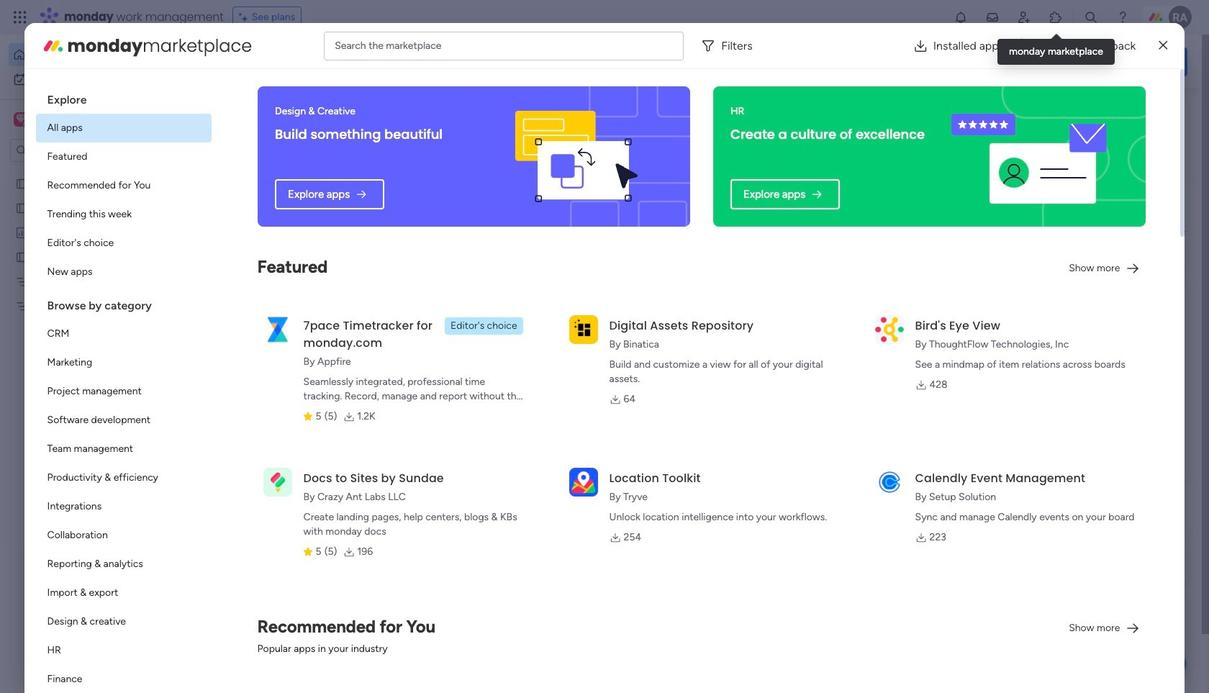Task type: locate. For each thing, give the bounding box(es) containing it.
workspace image
[[246, 634, 281, 668], [255, 638, 272, 664]]

1 public board image from the top
[[15, 201, 29, 214]]

0 vertical spatial heading
[[36, 81, 211, 114]]

heading
[[36, 81, 211, 114], [36, 286, 211, 320]]

help image
[[1115, 10, 1130, 24]]

2 banner logo image from the left
[[942, 86, 1129, 227]]

2 vertical spatial circle o image
[[993, 190, 1002, 201]]

getting started element
[[972, 524, 1187, 582]]

check circle image
[[993, 135, 1002, 146]]

update feed image
[[985, 10, 1000, 24]]

monday marketplace image
[[41, 34, 64, 57]]

0 horizontal spatial banner logo image
[[486, 86, 673, 227]]

public board image up public dashboard icon
[[15, 201, 29, 214]]

1 horizontal spatial banner logo image
[[942, 86, 1129, 227]]

0 vertical spatial public board image
[[15, 201, 29, 214]]

public board image down public dashboard icon
[[15, 250, 29, 263]]

1 heading from the top
[[36, 81, 211, 114]]

public board image inside quick search results 'list box'
[[240, 263, 256, 279]]

1 vertical spatial public board image
[[15, 250, 29, 263]]

circle o image
[[993, 153, 1002, 164], [993, 172, 1002, 183], [993, 190, 1002, 201]]

option
[[9, 43, 175, 66], [9, 68, 175, 91], [36, 114, 211, 142], [36, 142, 211, 171], [0, 170, 184, 173], [36, 171, 211, 200], [36, 200, 211, 229], [36, 229, 211, 258], [36, 258, 211, 286], [36, 320, 211, 348], [36, 348, 211, 377], [36, 377, 211, 406], [36, 406, 211, 435], [36, 435, 211, 463], [36, 463, 211, 492], [36, 492, 211, 521], [36, 521, 211, 550], [36, 550, 211, 579], [36, 579, 211, 607], [36, 607, 211, 636], [36, 636, 211, 665], [36, 665, 211, 693]]

app logo image
[[263, 315, 292, 344], [569, 315, 598, 344], [875, 315, 904, 344], [263, 468, 292, 496], [569, 468, 598, 496], [875, 468, 904, 496]]

0 vertical spatial public board image
[[15, 176, 29, 190]]

1 banner logo image from the left
[[486, 86, 673, 227]]

list box
[[36, 81, 211, 693], [0, 168, 184, 512]]

invite members image
[[1017, 10, 1031, 24]]

3 circle o image from the top
[[993, 190, 1002, 201]]

quick search results list box
[[222, 135, 937, 502]]

1 vertical spatial public board image
[[240, 263, 256, 279]]

0 element
[[367, 542, 385, 559]]

1 horizontal spatial public board image
[[240, 263, 256, 279]]

public board image
[[15, 201, 29, 214], [15, 250, 29, 263]]

0 horizontal spatial public board image
[[15, 176, 29, 190]]

1 vertical spatial circle o image
[[993, 172, 1002, 183]]

public board image
[[15, 176, 29, 190], [240, 263, 256, 279]]

workspace image
[[14, 112, 28, 127], [16, 112, 26, 127]]

1 vertical spatial heading
[[36, 286, 211, 320]]

banner logo image
[[486, 86, 673, 227], [942, 86, 1129, 227]]

0 vertical spatial circle o image
[[993, 153, 1002, 164]]



Task type: vqa. For each thing, say whether or not it's contained in the screenshot.
Options icon
no



Task type: describe. For each thing, give the bounding box(es) containing it.
select product image
[[13, 10, 27, 24]]

ruby anderson image
[[1169, 6, 1192, 29]]

1 workspace image from the left
[[14, 112, 28, 127]]

notifications image
[[954, 10, 968, 24]]

2 circle o image from the top
[[993, 172, 1002, 183]]

circle o image
[[993, 209, 1002, 219]]

component image
[[291, 655, 303, 668]]

monday marketplace image
[[1049, 10, 1063, 24]]

2 heading from the top
[[36, 286, 211, 320]]

v2 bolt switch image
[[1095, 54, 1104, 69]]

public dashboard image
[[15, 225, 29, 239]]

templates image image
[[984, 290, 1174, 389]]

dapulse x slim image
[[1159, 37, 1168, 54]]

contact sales element
[[972, 663, 1187, 693]]

search everything image
[[1084, 10, 1098, 24]]

v2 user feedback image
[[983, 53, 994, 70]]

2 public board image from the top
[[15, 250, 29, 263]]

1 circle o image from the top
[[993, 153, 1002, 164]]

see plans image
[[239, 9, 252, 25]]

2 workspace image from the left
[[16, 112, 26, 127]]

workspace selection element
[[14, 111, 120, 130]]

Search in workspace field
[[30, 142, 120, 159]]

dapulse x slim image
[[1166, 104, 1183, 122]]



